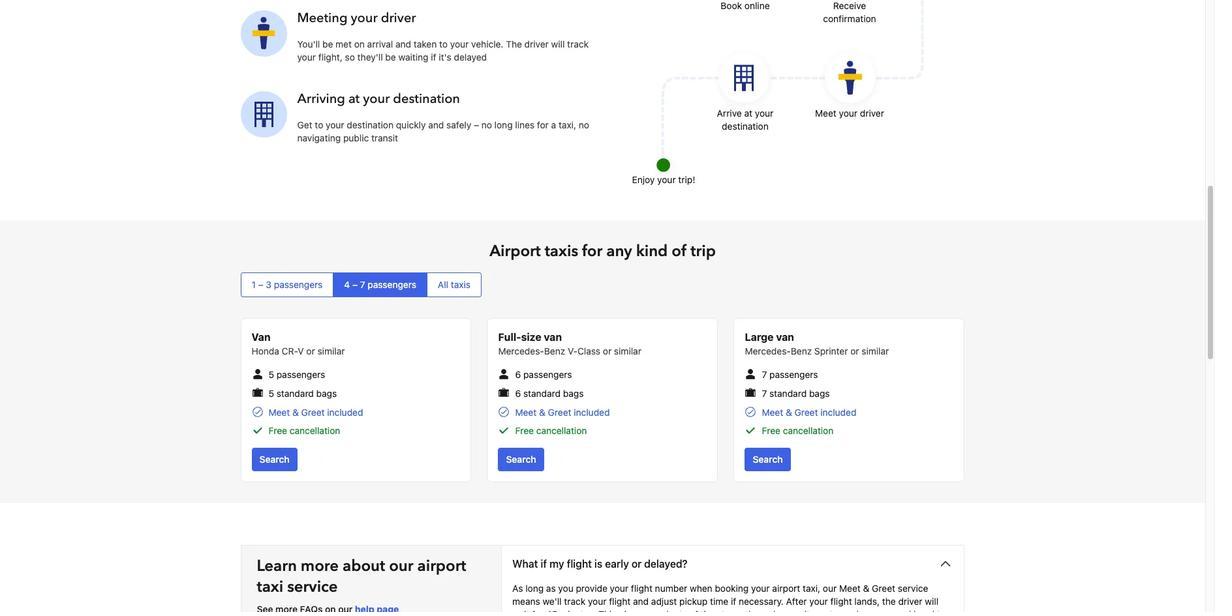 Task type: describe. For each thing, give the bounding box(es) containing it.
as
[[512, 584, 523, 595]]

delayed
[[454, 51, 487, 62]]

arrive at your destination
[[717, 107, 774, 132]]

class
[[578, 346, 600, 357]]

if inside as long as you provide your flight number when booking your airport taxi, our meet & greet service means we'll track your flight and adjust pickup time if necessary. after your flight lands, the driver will wait for 45 minutes. this gives you plenty of time to go through security, get your luggage, and head
[[731, 597, 736, 608]]

cr-
[[282, 346, 298, 357]]

get
[[297, 119, 312, 130]]

passengers for large van
[[769, 369, 818, 380]]

0 horizontal spatial you
[[558, 584, 573, 595]]

navigating
[[297, 132, 341, 143]]

is
[[595, 559, 602, 570]]

7 passengers
[[762, 369, 818, 380]]

adjust
[[651, 597, 677, 608]]

1 – 3 passengers
[[252, 279, 323, 290]]

trip
[[691, 241, 716, 262]]

at for arriving
[[348, 90, 360, 107]]

our inside learn more about our airport taxi service
[[389, 556, 413, 578]]

get
[[819, 610, 833, 613]]

will inside you'll be met on arrival and taken to your vehicle. the driver will track your flight, so they'll be waiting if it's delayed
[[551, 38, 565, 49]]

to inside you'll be met on arrival and taken to your vehicle. the driver will track your flight, so they'll be waiting if it's delayed
[[439, 38, 448, 49]]

cancellation for van
[[536, 426, 587, 437]]

mercedes- inside large van mercedes-benz sprinter or similar
[[745, 346, 791, 357]]

so
[[345, 51, 355, 62]]

v
[[298, 346, 304, 357]]

van inside large van mercedes-benz sprinter or similar
[[776, 331, 794, 343]]

passengers for full-size van
[[523, 369, 572, 380]]

and inside you'll be met on arrival and taken to your vehicle. the driver will track your flight, so they'll be waiting if it's delayed
[[395, 38, 411, 49]]

enjoy your trip!
[[632, 174, 695, 185]]

what
[[512, 559, 538, 570]]

destination for get to your destination quickly and safely – no long lines for a taxi, no navigating public transit
[[347, 119, 394, 130]]

meeting
[[297, 9, 348, 26]]

7 inside sort results by element
[[360, 279, 365, 290]]

the
[[882, 597, 896, 608]]

our inside as long as you provide your flight number when booking your airport taxi, our meet & greet service means we'll track your flight and adjust pickup time if necessary. after your flight lands, the driver will wait for 45 minutes. this gives you plenty of time to go through security, get your luggage, and head
[[823, 584, 837, 595]]

mercedes- inside full-size van mercedes-benz v-class or similar
[[498, 346, 544, 357]]

and up gives
[[633, 597, 649, 608]]

number
[[655, 584, 687, 595]]

lands,
[[855, 597, 880, 608]]

– for 1 – 3 passengers
[[258, 279, 263, 290]]

standard for mercedes-
[[769, 388, 807, 399]]

or inside van honda cr-v or similar
[[306, 346, 315, 357]]

included for van
[[574, 407, 610, 418]]

large
[[745, 331, 774, 343]]

0 horizontal spatial of
[[672, 241, 687, 262]]

search for mercedes-
[[753, 454, 783, 465]]

it's
[[439, 51, 451, 62]]

means
[[512, 597, 540, 608]]

as long as you provide your flight number when booking your airport taxi, our meet & greet service means we'll track your flight and adjust pickup time if necessary. after your flight lands, the driver will wait for 45 minutes. this gives you plenty of time to go through security, get your luggage, and head 
[[512, 584, 945, 613]]

get to your destination quickly and safely – no long lines for a taxi, no navigating public transit
[[297, 119, 589, 143]]

flight inside dropdown button
[[567, 559, 592, 570]]

delayed?
[[644, 559, 688, 570]]

airport taxis for any kind of trip
[[490, 241, 716, 262]]

2 no from the left
[[579, 119, 589, 130]]

free for mercedes-
[[762, 426, 781, 437]]

kind
[[636, 241, 668, 262]]

after
[[786, 597, 807, 608]]

safely
[[446, 119, 471, 130]]

track inside as long as you provide your flight number when booking your airport taxi, our meet & greet service means we'll track your flight and adjust pickup time if necessary. after your flight lands, the driver will wait for 45 minutes. this gives you plenty of time to go through security, get your luggage, and head
[[564, 597, 586, 608]]

driver inside you'll be met on arrival and taken to your vehicle. the driver will track your flight, so they'll be waiting if it's delayed
[[524, 38, 549, 49]]

search for van
[[506, 454, 536, 465]]

airport inside learn more about our airport taxi service
[[417, 556, 466, 578]]

as
[[546, 584, 556, 595]]

search button for mercedes-
[[745, 448, 791, 472]]

my
[[550, 559, 564, 570]]

arriving at your destination
[[297, 90, 460, 107]]

all taxis
[[438, 279, 471, 290]]

benz inside full-size van mercedes-benz v-class or similar
[[544, 346, 565, 357]]

full-
[[498, 331, 521, 343]]

1
[[252, 279, 256, 290]]

5 for 5 passengers
[[269, 369, 274, 380]]

destination for arrive at your destination
[[722, 120, 769, 132]]

what if my flight is early or delayed?
[[512, 559, 688, 570]]

honda
[[252, 346, 279, 357]]

arrive
[[717, 107, 742, 118]]

45
[[546, 610, 557, 613]]

pickup
[[679, 597, 708, 608]]

van inside full-size van mercedes-benz v-class or similar
[[544, 331, 562, 343]]

we'll
[[543, 597, 562, 608]]

for inside get to your destination quickly and safely – no long lines for a taxi, no navigating public transit
[[537, 119, 549, 130]]

– inside get to your destination quickly and safely – no long lines for a taxi, no navigating public transit
[[474, 119, 479, 130]]

meet inside as long as you provide your flight number when booking your airport taxi, our meet & greet service means we'll track your flight and adjust pickup time if necessary. after your flight lands, the driver will wait for 45 minutes. this gives you plenty of time to go through security, get your luggage, and head
[[839, 584, 861, 595]]

driver inside as long as you provide your flight number when booking your airport taxi, our meet & greet service means we'll track your flight and adjust pickup time if necessary. after your flight lands, the driver will wait for 45 minutes. this gives you plenty of time to go through security, get your luggage, and head
[[898, 597, 923, 608]]

vehicle.
[[471, 38, 503, 49]]

taxis for all
[[451, 279, 471, 290]]

necessary.
[[739, 597, 784, 608]]

6 for 6 passengers
[[515, 369, 521, 380]]

7 for 7 passengers
[[762, 369, 767, 380]]

and down the on the right bottom of the page
[[896, 610, 911, 613]]

all
[[438, 279, 448, 290]]

long inside get to your destination quickly and safely – no long lines for a taxi, no navigating public transit
[[494, 119, 513, 130]]

more
[[301, 556, 339, 578]]

5 passengers
[[269, 369, 325, 380]]

van honda cr-v or similar
[[252, 331, 345, 357]]

plenty
[[661, 610, 687, 613]]

free cancellation for van
[[515, 426, 587, 437]]

track inside you'll be met on arrival and taken to your vehicle. the driver will track your flight, so they'll be waiting if it's delayed
[[567, 38, 589, 49]]

trip!
[[678, 174, 695, 185]]

& for mercedes-
[[786, 407, 792, 418]]

5 for 5 standard bags
[[269, 388, 274, 399]]

booking airport taxi image for meeting your driver
[[240, 10, 287, 57]]

free for van
[[515, 426, 534, 437]]

passengers for van
[[277, 369, 325, 380]]

5 standard bags
[[269, 388, 337, 399]]

& inside as long as you provide your flight number when booking your airport taxi, our meet & greet service means we'll track your flight and adjust pickup time if necessary. after your flight lands, the driver will wait for 45 minutes. this gives you plenty of time to go through security, get your luggage, and head
[[863, 584, 869, 595]]

luggage,
[[857, 610, 893, 613]]

if inside dropdown button
[[541, 559, 547, 570]]

booking airport taxi image for arriving at your destination
[[240, 91, 287, 138]]

service inside learn more about our airport taxi service
[[287, 577, 338, 599]]

included for mercedes-
[[820, 407, 856, 418]]

meet & greet included for cr-
[[269, 407, 363, 418]]

on
[[354, 38, 365, 49]]

search button for cr-
[[252, 448, 297, 472]]

minutes.
[[560, 610, 596, 613]]

any
[[606, 241, 632, 262]]

lines
[[515, 119, 535, 130]]

van
[[252, 331, 271, 343]]

about
[[343, 556, 385, 578]]

a
[[551, 119, 556, 130]]

bags for cr-
[[316, 388, 337, 399]]

arriving
[[297, 90, 345, 107]]

receive confirmation
[[823, 0, 876, 24]]

v-
[[568, 346, 578, 357]]

provide
[[576, 584, 607, 595]]

1 horizontal spatial you
[[643, 610, 659, 613]]

learn
[[257, 556, 297, 578]]

4
[[344, 279, 350, 290]]

7 standard bags
[[762, 388, 830, 399]]

service inside as long as you provide your flight number when booking your airport taxi, our meet & greet service means we'll track your flight and adjust pickup time if necessary. after your flight lands, the driver will wait for 45 minutes. this gives you plenty of time to go through security, get your luggage, and head
[[898, 584, 928, 595]]

learn more about our airport taxi service
[[257, 556, 466, 599]]

transit
[[371, 132, 398, 143]]

& for cr-
[[292, 407, 299, 418]]

1 vertical spatial for
[[582, 241, 602, 262]]

standard for cr-
[[277, 388, 314, 399]]

meet & greet included for van
[[515, 407, 610, 418]]

met
[[336, 38, 352, 49]]

0 horizontal spatial be
[[322, 38, 333, 49]]



Task type: vqa. For each thing, say whether or not it's contained in the screenshot.
"6" corresponding to 6 passengers
yes



Task type: locate. For each thing, give the bounding box(es) containing it.
booking airport taxi image
[[651, 0, 925, 179], [240, 10, 287, 57], [240, 91, 287, 138]]

free cancellation down 7 standard bags
[[762, 426, 834, 437]]

flight
[[567, 559, 592, 570], [631, 584, 653, 595], [609, 597, 631, 608], [831, 597, 852, 608]]

cancellation down 5 standard bags at left
[[290, 426, 340, 437]]

included
[[327, 407, 363, 418], [574, 407, 610, 418], [820, 407, 856, 418]]

free down '6 standard bags' at left
[[515, 426, 534, 437]]

0 vertical spatial will
[[551, 38, 565, 49]]

&
[[292, 407, 299, 418], [539, 407, 545, 418], [786, 407, 792, 418], [863, 584, 869, 595]]

6 standard bags
[[515, 388, 584, 399]]

our
[[389, 556, 413, 578], [823, 584, 837, 595]]

size
[[521, 331, 541, 343]]

0 horizontal spatial taxis
[[451, 279, 471, 290]]

1 horizontal spatial standard
[[523, 388, 561, 399]]

you down the adjust
[[643, 610, 659, 613]]

taxi,
[[559, 119, 576, 130], [803, 584, 820, 595]]

your
[[351, 9, 378, 26], [450, 38, 469, 49], [297, 51, 316, 62], [363, 90, 390, 107], [755, 107, 774, 118], [839, 107, 858, 118], [326, 119, 344, 130], [657, 174, 676, 185], [610, 584, 629, 595], [751, 584, 770, 595], [588, 597, 607, 608], [809, 597, 828, 608], [835, 610, 854, 613]]

long up the means
[[525, 584, 544, 595]]

no right a
[[579, 119, 589, 130]]

1 vertical spatial you
[[643, 610, 659, 613]]

meet for mercedes-
[[762, 407, 783, 418]]

you'll be met on arrival and taken to your vehicle. the driver will track your flight, so they'll be waiting if it's delayed
[[297, 38, 589, 62]]

search button for van
[[498, 448, 544, 472]]

long inside as long as you provide your flight number when booking your airport taxi, our meet & greet service means we'll track your flight and adjust pickup time if necessary. after your flight lands, the driver will wait for 45 minutes. this gives you plenty of time to go through security, get your luggage, and head
[[525, 584, 544, 595]]

for inside as long as you provide your flight number when booking your airport taxi, our meet & greet service means we'll track your flight and adjust pickup time if necessary. after your flight lands, the driver will wait for 45 minutes. this gives you plenty of time to go through security, get your luggage, and head
[[532, 610, 544, 613]]

2 free cancellation from the left
[[515, 426, 587, 437]]

will
[[551, 38, 565, 49], [925, 597, 939, 608]]

2 benz from the left
[[791, 346, 812, 357]]

1 free from the left
[[269, 426, 287, 437]]

taxi, inside as long as you provide your flight number when booking your airport taxi, our meet & greet service means we'll track your flight and adjust pickup time if necessary. after your flight lands, the driver will wait for 45 minutes. this gives you plenty of time to go through security, get your luggage, and head
[[803, 584, 820, 595]]

1 horizontal spatial van
[[776, 331, 794, 343]]

free cancellation down '6 standard bags' at left
[[515, 426, 587, 437]]

5
[[269, 369, 274, 380], [269, 388, 274, 399]]

2 horizontal spatial standard
[[769, 388, 807, 399]]

service up head
[[898, 584, 928, 595]]

time down the pickup
[[701, 610, 719, 613]]

1 search button from the left
[[252, 448, 297, 472]]

3 included from the left
[[820, 407, 856, 418]]

receive
[[833, 0, 866, 11]]

through
[[746, 610, 779, 613]]

1 vertical spatial of
[[690, 610, 698, 613]]

1 horizontal spatial search
[[506, 454, 536, 465]]

destination inside arrive at your destination
[[722, 120, 769, 132]]

taxis right the 'airport' on the left top of the page
[[545, 241, 578, 262]]

1 mercedes- from the left
[[498, 346, 544, 357]]

free down 7 standard bags
[[762, 426, 781, 437]]

2 similar from the left
[[614, 346, 641, 357]]

airport
[[417, 556, 466, 578], [772, 584, 800, 595]]

for left a
[[537, 119, 549, 130]]

destination
[[393, 90, 460, 107], [347, 119, 394, 130], [722, 120, 769, 132]]

if inside you'll be met on arrival and taken to your vehicle. the driver will track your flight, so they'll be waiting if it's delayed
[[431, 51, 436, 62]]

driver
[[381, 9, 416, 26], [524, 38, 549, 49], [860, 107, 884, 118], [898, 597, 923, 608]]

track
[[567, 38, 589, 49], [564, 597, 586, 608]]

passengers right 3
[[274, 279, 323, 290]]

mercedes- down large
[[745, 346, 791, 357]]

long
[[494, 119, 513, 130], [525, 584, 544, 595]]

1 horizontal spatial to
[[439, 38, 448, 49]]

meet & greet included down '6 standard bags' at left
[[515, 407, 610, 418]]

greet for cr-
[[301, 407, 325, 418]]

taxi, right a
[[559, 119, 576, 130]]

1 horizontal spatial similar
[[614, 346, 641, 357]]

free cancellation for cr-
[[269, 426, 340, 437]]

2 search from the left
[[506, 454, 536, 465]]

included for cr-
[[327, 407, 363, 418]]

sort results by element
[[240, 272, 965, 297]]

early
[[605, 559, 629, 570]]

5 down 5 passengers
[[269, 388, 274, 399]]

2 horizontal spatial search
[[753, 454, 783, 465]]

standard down the 6 passengers
[[523, 388, 561, 399]]

included down 7 standard bags
[[820, 407, 856, 418]]

0 horizontal spatial no
[[481, 119, 492, 130]]

0 horizontal spatial if
[[431, 51, 436, 62]]

public
[[343, 132, 369, 143]]

cancellation for cr-
[[290, 426, 340, 437]]

you right the as
[[558, 584, 573, 595]]

1 vertical spatial to
[[315, 119, 323, 130]]

1 horizontal spatial if
[[541, 559, 547, 570]]

1 cancellation from the left
[[290, 426, 340, 437]]

for left any
[[582, 241, 602, 262]]

0 horizontal spatial service
[[287, 577, 338, 599]]

1 horizontal spatial no
[[579, 119, 589, 130]]

search for cr-
[[259, 454, 290, 465]]

0 horizontal spatial taxi,
[[559, 119, 576, 130]]

at right arrive
[[744, 107, 752, 118]]

0 vertical spatial long
[[494, 119, 513, 130]]

standard
[[277, 388, 314, 399], [523, 388, 561, 399], [769, 388, 807, 399]]

and inside get to your destination quickly and safely – no long lines for a taxi, no navigating public transit
[[428, 119, 444, 130]]

1 6 from the top
[[515, 369, 521, 380]]

1 horizontal spatial bags
[[563, 388, 584, 399]]

1 horizontal spatial meet & greet included
[[515, 407, 610, 418]]

1 vertical spatial our
[[823, 584, 837, 595]]

2 cancellation from the left
[[536, 426, 587, 437]]

1 horizontal spatial free
[[515, 426, 534, 437]]

taxis right all
[[451, 279, 471, 290]]

0 horizontal spatial van
[[544, 331, 562, 343]]

2 horizontal spatial cancellation
[[783, 426, 834, 437]]

free cancellation down 5 standard bags at left
[[269, 426, 340, 437]]

similar inside van honda cr-v or similar
[[317, 346, 345, 357]]

1 included from the left
[[327, 407, 363, 418]]

1 vertical spatial be
[[385, 51, 396, 62]]

no right safely
[[481, 119, 492, 130]]

1 horizontal spatial our
[[823, 584, 837, 595]]

1 similar from the left
[[317, 346, 345, 357]]

taken
[[414, 38, 437, 49]]

benz up 7 passengers
[[791, 346, 812, 357]]

7 right '4'
[[360, 279, 365, 290]]

van right large
[[776, 331, 794, 343]]

& down '6 standard bags' at left
[[539, 407, 545, 418]]

to
[[439, 38, 448, 49], [315, 119, 323, 130], [721, 610, 730, 613]]

or right early
[[632, 559, 642, 570]]

0 vertical spatial 6
[[515, 369, 521, 380]]

at for arrive
[[744, 107, 752, 118]]

0 vertical spatial track
[[567, 38, 589, 49]]

large van mercedes-benz sprinter or similar
[[745, 331, 889, 357]]

1 vertical spatial taxis
[[451, 279, 471, 290]]

0 horizontal spatial similar
[[317, 346, 345, 357]]

1 horizontal spatial airport
[[772, 584, 800, 595]]

time
[[710, 597, 728, 608], [701, 610, 719, 613]]

0 horizontal spatial will
[[551, 38, 565, 49]]

passengers up 5 standard bags at left
[[277, 369, 325, 380]]

wait
[[512, 610, 530, 613]]

will up head
[[925, 597, 939, 608]]

0 horizontal spatial free
[[269, 426, 287, 437]]

0 vertical spatial time
[[710, 597, 728, 608]]

1 horizontal spatial of
[[690, 610, 698, 613]]

0 vertical spatial of
[[672, 241, 687, 262]]

1 5 from the top
[[269, 369, 274, 380]]

passengers up '6 standard bags' at left
[[523, 369, 572, 380]]

0 horizontal spatial bags
[[316, 388, 337, 399]]

2 horizontal spatial if
[[731, 597, 736, 608]]

2 horizontal spatial free cancellation
[[762, 426, 834, 437]]

0 horizontal spatial our
[[389, 556, 413, 578]]

0 vertical spatial you
[[558, 584, 573, 595]]

time down booking
[[710, 597, 728, 608]]

head
[[914, 610, 935, 613]]

meet for van
[[515, 407, 537, 418]]

track up minutes.
[[564, 597, 586, 608]]

2 vertical spatial for
[[532, 610, 544, 613]]

or inside full-size van mercedes-benz v-class or similar
[[603, 346, 612, 357]]

the
[[506, 38, 522, 49]]

6 for 6 standard bags
[[515, 388, 521, 399]]

free down 5 standard bags at left
[[269, 426, 287, 437]]

will inside as long as you provide your flight number when booking your airport taxi, our meet & greet service means we'll track your flight and adjust pickup time if necessary. after your flight lands, the driver will wait for 45 minutes. this gives you plenty of time to go through security, get your luggage, and head
[[925, 597, 939, 608]]

standard for van
[[523, 388, 561, 399]]

1 horizontal spatial service
[[898, 584, 928, 595]]

included down '6 standard bags' at left
[[574, 407, 610, 418]]

1 free cancellation from the left
[[269, 426, 340, 437]]

to left go
[[721, 610, 730, 613]]

similar
[[317, 346, 345, 357], [614, 346, 641, 357], [862, 346, 889, 357]]

4 – 7 passengers
[[344, 279, 416, 290]]

passengers right '4'
[[368, 279, 416, 290]]

2 free from the left
[[515, 426, 534, 437]]

1 vertical spatial track
[[564, 597, 586, 608]]

and up the waiting
[[395, 38, 411, 49]]

greet up the on the right bottom of the page
[[872, 584, 895, 595]]

– right safely
[[474, 119, 479, 130]]

1 horizontal spatial taxi,
[[803, 584, 820, 595]]

3 cancellation from the left
[[783, 426, 834, 437]]

track right the
[[567, 38, 589, 49]]

2 6 from the top
[[515, 388, 521, 399]]

1 vertical spatial 5
[[269, 388, 274, 399]]

bags down the 6 passengers
[[563, 388, 584, 399]]

2 horizontal spatial bags
[[809, 388, 830, 399]]

benz
[[544, 346, 565, 357], [791, 346, 812, 357]]

greet down 5 standard bags at left
[[301, 407, 325, 418]]

1 horizontal spatial long
[[525, 584, 544, 595]]

0 vertical spatial to
[[439, 38, 448, 49]]

3 search button from the left
[[745, 448, 791, 472]]

2 bags from the left
[[563, 388, 584, 399]]

2 horizontal spatial meet & greet included
[[762, 407, 856, 418]]

– for 4 – 7 passengers
[[352, 279, 358, 290]]

– right 1
[[258, 279, 263, 290]]

1 search from the left
[[259, 454, 290, 465]]

meet your driver
[[815, 107, 884, 118]]

similar right v
[[317, 346, 345, 357]]

3 standard from the left
[[769, 388, 807, 399]]

free for cr-
[[269, 426, 287, 437]]

or inside large van mercedes-benz sprinter or similar
[[851, 346, 859, 357]]

1 bags from the left
[[316, 388, 337, 399]]

1 horizontal spatial included
[[574, 407, 610, 418]]

taxis for airport
[[545, 241, 578, 262]]

of inside as long as you provide your flight number when booking your airport taxi, our meet & greet service means we'll track your flight and adjust pickup time if necessary. after your flight lands, the driver will wait for 45 minutes. this gives you plenty of time to go through security, get your luggage, and head
[[690, 610, 698, 613]]

benz inside large van mercedes-benz sprinter or similar
[[791, 346, 812, 357]]

1 horizontal spatial will
[[925, 597, 939, 608]]

booking
[[715, 584, 749, 595]]

5 down the honda
[[269, 369, 274, 380]]

2 vertical spatial to
[[721, 610, 730, 613]]

& down 5 standard bags at left
[[292, 407, 299, 418]]

for
[[537, 119, 549, 130], [582, 241, 602, 262], [532, 610, 544, 613]]

meet & greet included
[[269, 407, 363, 418], [515, 407, 610, 418], [762, 407, 856, 418]]

greet
[[301, 407, 325, 418], [548, 407, 571, 418], [795, 407, 818, 418], [872, 584, 895, 595]]

greet inside as long as you provide your flight number when booking your airport taxi, our meet & greet service means we'll track your flight and adjust pickup time if necessary. after your flight lands, the driver will wait for 45 minutes. this gives you plenty of time to go through security, get your luggage, and head
[[872, 584, 895, 595]]

go
[[732, 610, 743, 613]]

0 vertical spatial for
[[537, 119, 549, 130]]

0 horizontal spatial airport
[[417, 556, 466, 578]]

meet & greet included for mercedes-
[[762, 407, 856, 418]]

cancellation down '6 standard bags' at left
[[536, 426, 587, 437]]

or right class
[[603, 346, 612, 357]]

1 horizontal spatial mercedes-
[[745, 346, 791, 357]]

mercedes- down size
[[498, 346, 544, 357]]

6 passengers
[[515, 369, 572, 380]]

similar inside full-size van mercedes-benz v-class or similar
[[614, 346, 641, 357]]

be down arrival
[[385, 51, 396, 62]]

1 vertical spatial long
[[525, 584, 544, 595]]

if left 'it's'
[[431, 51, 436, 62]]

your inside arrive at your destination
[[755, 107, 774, 118]]

0 horizontal spatial benz
[[544, 346, 565, 357]]

destination up "public"
[[347, 119, 394, 130]]

2 horizontal spatial search button
[[745, 448, 791, 472]]

0 vertical spatial 7
[[360, 279, 365, 290]]

1 horizontal spatial taxis
[[545, 241, 578, 262]]

of
[[672, 241, 687, 262], [690, 610, 698, 613]]

standard down 5 passengers
[[277, 388, 314, 399]]

service right taxi
[[287, 577, 338, 599]]

bags for van
[[563, 388, 584, 399]]

be
[[322, 38, 333, 49], [385, 51, 396, 62]]

3 similar from the left
[[862, 346, 889, 357]]

search
[[259, 454, 290, 465], [506, 454, 536, 465], [753, 454, 783, 465]]

bags down 5 passengers
[[316, 388, 337, 399]]

and left safely
[[428, 119, 444, 130]]

2 horizontal spatial included
[[820, 407, 856, 418]]

free cancellation
[[269, 426, 340, 437], [515, 426, 587, 437], [762, 426, 834, 437]]

0 horizontal spatial to
[[315, 119, 323, 130]]

2 vertical spatial if
[[731, 597, 736, 608]]

to inside as long as you provide your flight number when booking your airport taxi, our meet & greet service means we'll track your flight and adjust pickup time if necessary. after your flight lands, the driver will wait for 45 minutes. this gives you plenty of time to go through security, get your luggage, and head
[[721, 610, 730, 613]]

0 horizontal spatial meet & greet included
[[269, 407, 363, 418]]

0 vertical spatial our
[[389, 556, 413, 578]]

0 vertical spatial 5
[[269, 369, 274, 380]]

3 search from the left
[[753, 454, 783, 465]]

at right arriving
[[348, 90, 360, 107]]

your inside get to your destination quickly and safely – no long lines for a taxi, no navigating public transit
[[326, 119, 344, 130]]

0 horizontal spatial long
[[494, 119, 513, 130]]

service
[[287, 577, 338, 599], [898, 584, 928, 595]]

0 horizontal spatial free cancellation
[[269, 426, 340, 437]]

free
[[269, 426, 287, 437], [515, 426, 534, 437], [762, 426, 781, 437]]

3 meet & greet included from the left
[[762, 407, 856, 418]]

destination up quickly
[[393, 90, 460, 107]]

1 vertical spatial time
[[701, 610, 719, 613]]

1 horizontal spatial be
[[385, 51, 396, 62]]

1 horizontal spatial at
[[744, 107, 752, 118]]

1 standard from the left
[[277, 388, 314, 399]]

this
[[598, 610, 616, 613]]

0 horizontal spatial search
[[259, 454, 290, 465]]

3 free from the left
[[762, 426, 781, 437]]

2 mercedes- from the left
[[745, 346, 791, 357]]

sprinter
[[814, 346, 848, 357]]

6
[[515, 369, 521, 380], [515, 388, 521, 399]]

& down 7 standard bags
[[786, 407, 792, 418]]

they'll
[[357, 51, 383, 62]]

bags for mercedes-
[[809, 388, 830, 399]]

search button
[[252, 448, 297, 472], [498, 448, 544, 472], [745, 448, 791, 472]]

or right sprinter
[[851, 346, 859, 357]]

similar right sprinter
[[862, 346, 889, 357]]

what if my flight is early or delayed? element
[[502, 583, 964, 613]]

airport inside as long as you provide your flight number when booking your airport taxi, our meet & greet service means we'll track your flight and adjust pickup time if necessary. after your flight lands, the driver will wait for 45 minutes. this gives you plenty of time to go through security, get your luggage, and head
[[772, 584, 800, 595]]

2 5 from the top
[[269, 388, 274, 399]]

will right the
[[551, 38, 565, 49]]

be up the 'flight,'
[[322, 38, 333, 49]]

meeting your driver
[[297, 9, 416, 26]]

to up navigating
[[315, 119, 323, 130]]

or inside dropdown button
[[632, 559, 642, 570]]

security,
[[781, 610, 817, 613]]

1 horizontal spatial benz
[[791, 346, 812, 357]]

to inside get to your destination quickly and safely – no long lines for a taxi, no navigating public transit
[[315, 119, 323, 130]]

full-size van mercedes-benz v-class or similar
[[498, 331, 641, 357]]

you'll
[[297, 38, 320, 49]]

1 meet & greet included from the left
[[269, 407, 363, 418]]

our right about at the left
[[389, 556, 413, 578]]

2 search button from the left
[[498, 448, 544, 472]]

2 horizontal spatial to
[[721, 610, 730, 613]]

cancellation for mercedes-
[[783, 426, 834, 437]]

long left lines
[[494, 119, 513, 130]]

0 horizontal spatial included
[[327, 407, 363, 418]]

0 horizontal spatial standard
[[277, 388, 314, 399]]

2 horizontal spatial similar
[[862, 346, 889, 357]]

of left the trip
[[672, 241, 687, 262]]

bags down 7 passengers
[[809, 388, 830, 399]]

passengers up 7 standard bags
[[769, 369, 818, 380]]

& for van
[[539, 407, 545, 418]]

of down the pickup
[[690, 610, 698, 613]]

0 vertical spatial if
[[431, 51, 436, 62]]

2 meet & greet included from the left
[[515, 407, 610, 418]]

arrival
[[367, 38, 393, 49]]

at inside arrive at your destination
[[744, 107, 752, 118]]

0 vertical spatial taxi,
[[559, 119, 576, 130]]

3 bags from the left
[[809, 388, 830, 399]]

destination inside get to your destination quickly and safely – no long lines for a taxi, no navigating public transit
[[347, 119, 394, 130]]

quickly
[[396, 119, 426, 130]]

if left my
[[541, 559, 547, 570]]

standard down 7 passengers
[[769, 388, 807, 399]]

if
[[431, 51, 436, 62], [541, 559, 547, 570], [731, 597, 736, 608]]

airport
[[490, 241, 541, 262]]

similar inside large van mercedes-benz sprinter or similar
[[862, 346, 889, 357]]

enjoy
[[632, 174, 655, 185]]

0 vertical spatial taxis
[[545, 241, 578, 262]]

7 for 7 standard bags
[[762, 388, 767, 399]]

if up go
[[731, 597, 736, 608]]

2 van from the left
[[776, 331, 794, 343]]

0 horizontal spatial at
[[348, 90, 360, 107]]

7 up 7 standard bags
[[762, 369, 767, 380]]

flight,
[[318, 51, 342, 62]]

meet & greet included down 7 standard bags
[[762, 407, 856, 418]]

1 horizontal spatial free cancellation
[[515, 426, 587, 437]]

free cancellation for mercedes-
[[762, 426, 834, 437]]

passengers
[[274, 279, 323, 290], [368, 279, 416, 290], [277, 369, 325, 380], [523, 369, 572, 380], [769, 369, 818, 380]]

to up 'it's'
[[439, 38, 448, 49]]

waiting
[[398, 51, 428, 62]]

1 horizontal spatial search button
[[498, 448, 544, 472]]

taxi, up after
[[803, 584, 820, 595]]

greet down 7 standard bags
[[795, 407, 818, 418]]

mercedes-
[[498, 346, 544, 357], [745, 346, 791, 357]]

1 no from the left
[[481, 119, 492, 130]]

taxis inside sort results by element
[[451, 279, 471, 290]]

benz left v-
[[544, 346, 565, 357]]

0 horizontal spatial search button
[[252, 448, 297, 472]]

1 benz from the left
[[544, 346, 565, 357]]

destination for arriving at your destination
[[393, 90, 460, 107]]

1 van from the left
[[544, 331, 562, 343]]

0 horizontal spatial mercedes-
[[498, 346, 544, 357]]

when
[[690, 584, 712, 595]]

our up get
[[823, 584, 837, 595]]

– right '4'
[[352, 279, 358, 290]]

3 free cancellation from the left
[[762, 426, 834, 437]]

1 vertical spatial will
[[925, 597, 939, 608]]

included down 5 standard bags at left
[[327, 407, 363, 418]]

destination down arrive
[[722, 120, 769, 132]]

van right size
[[544, 331, 562, 343]]

1 vertical spatial 6
[[515, 388, 521, 399]]

0 vertical spatial be
[[322, 38, 333, 49]]

greet for van
[[548, 407, 571, 418]]

similar right class
[[614, 346, 641, 357]]

0 vertical spatial airport
[[417, 556, 466, 578]]

cancellation down 7 standard bags
[[783, 426, 834, 437]]

for left the 45
[[532, 610, 544, 613]]

you
[[558, 584, 573, 595], [643, 610, 659, 613]]

1 horizontal spatial cancellation
[[536, 426, 587, 437]]

greet for mercedes-
[[795, 407, 818, 418]]

6 down the 6 passengers
[[515, 388, 521, 399]]

meet & greet included down 5 standard bags at left
[[269, 407, 363, 418]]

meet for cr-
[[269, 407, 290, 418]]

1 vertical spatial airport
[[772, 584, 800, 595]]

van
[[544, 331, 562, 343], [776, 331, 794, 343]]

0 horizontal spatial –
[[258, 279, 263, 290]]

2 included from the left
[[574, 407, 610, 418]]

taxis
[[545, 241, 578, 262], [451, 279, 471, 290]]

2 horizontal spatial free
[[762, 426, 781, 437]]

taxi, inside get to your destination quickly and safely – no long lines for a taxi, no navigating public transit
[[559, 119, 576, 130]]

2 standard from the left
[[523, 388, 561, 399]]

greet down '6 standard bags' at left
[[548, 407, 571, 418]]

taxi
[[257, 577, 283, 599]]

7 down 7 passengers
[[762, 388, 767, 399]]

0 horizontal spatial cancellation
[[290, 426, 340, 437]]

& up lands,
[[863, 584, 869, 595]]

gives
[[619, 610, 641, 613]]

6 up '6 standard bags' at left
[[515, 369, 521, 380]]

3
[[266, 279, 272, 290]]

or right v
[[306, 346, 315, 357]]



